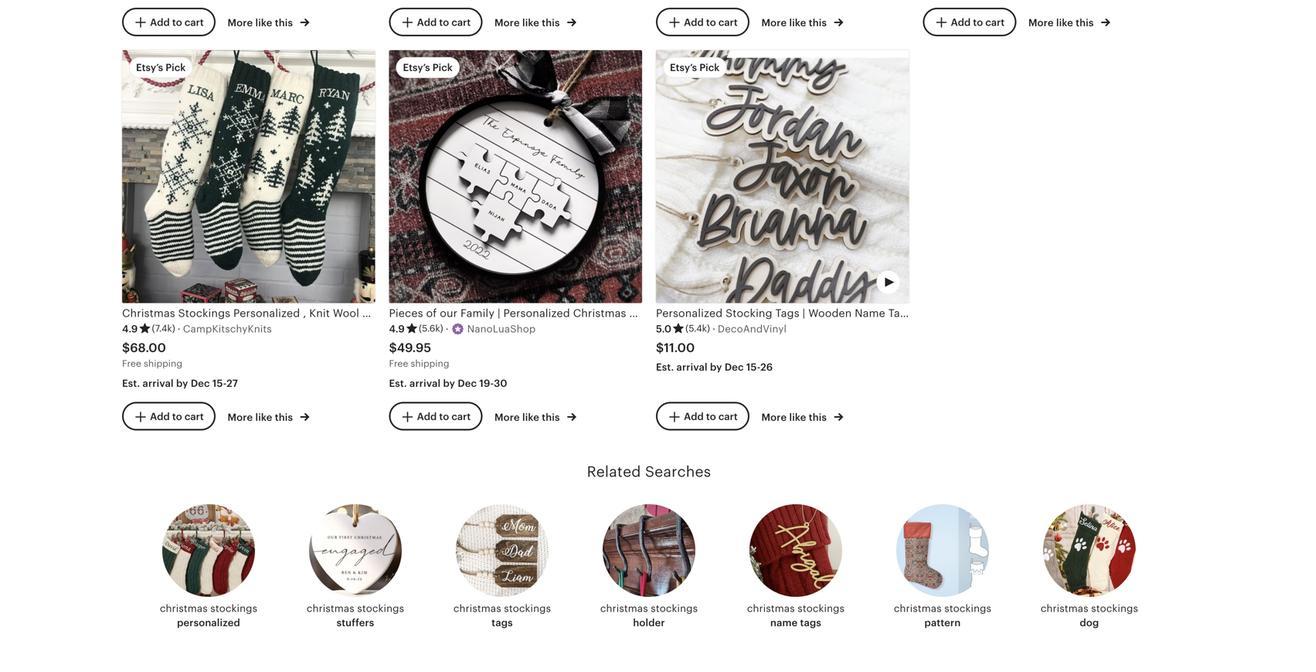 Task type: locate. For each thing, give the bounding box(es) containing it.
pieces of our family | personalized christmas ornament gift for family | holiday custom ornament | family year ornament custom puzzle image
[[389, 50, 642, 303]]

est.
[[656, 362, 674, 374], [122, 378, 140, 390], [389, 378, 407, 390]]

stockings inside christmas stockings name tags
[[798, 604, 845, 615]]

free
[[122, 359, 141, 369], [389, 359, 408, 369]]

2 horizontal spatial arrival
[[677, 362, 708, 374]]

2 etsy's pick from the left
[[403, 62, 453, 73]]

christmas for tags
[[454, 604, 502, 615]]

this
[[275, 17, 293, 28], [542, 17, 560, 28], [809, 17, 827, 28], [1076, 17, 1094, 28], [275, 412, 293, 424], [542, 412, 560, 424], [809, 412, 827, 424]]

5.0
[[656, 323, 672, 335]]

·
[[178, 323, 181, 335], [446, 323, 449, 335], [713, 323, 716, 335]]

0 horizontal spatial $
[[122, 341, 130, 355]]

1 horizontal spatial etsy's
[[403, 62, 430, 73]]

4 stockings from the left
[[651, 604, 698, 615]]

add
[[150, 16, 170, 28], [417, 16, 437, 28], [684, 16, 704, 28], [951, 16, 971, 28], [150, 411, 170, 423], [417, 411, 437, 423], [684, 411, 704, 423]]

stockings
[[211, 604, 258, 615], [357, 604, 404, 615], [504, 604, 551, 615], [651, 604, 698, 615], [798, 604, 845, 615], [945, 604, 992, 615], [1092, 604, 1139, 615]]

1 horizontal spatial est.
[[389, 378, 407, 390]]

· right (5.4k)
[[713, 323, 716, 335]]

4.9 up the 68.00
[[122, 323, 138, 335]]

tags inside christmas stockings tags
[[492, 618, 513, 629]]

0 horizontal spatial shipping
[[144, 359, 182, 369]]

to
[[172, 16, 182, 28], [439, 16, 449, 28], [707, 16, 716, 28], [974, 16, 984, 28], [172, 411, 182, 423], [439, 411, 449, 423], [707, 411, 716, 423]]

1 4.9 from the left
[[122, 323, 138, 335]]

2 horizontal spatial etsy's pick
[[670, 62, 720, 73]]

1 shipping from the left
[[144, 359, 182, 369]]

0 horizontal spatial etsy's pick
[[136, 62, 186, 73]]

arrival
[[677, 362, 708, 374], [143, 378, 174, 390], [410, 378, 441, 390]]

0 horizontal spatial dec
[[191, 378, 210, 390]]

1 etsy's from the left
[[136, 62, 163, 73]]

4 christmas from the left
[[601, 604, 648, 615]]

more like this
[[228, 17, 296, 28], [495, 17, 563, 28], [762, 17, 830, 28], [1029, 17, 1097, 28], [228, 412, 296, 424], [495, 412, 563, 424], [762, 412, 830, 424]]

$ inside $ 68.00 free shipping
[[122, 341, 130, 355]]

6 stockings from the left
[[945, 604, 992, 615]]

49.95
[[397, 341, 432, 355]]

etsy's pick
[[136, 62, 186, 73], [403, 62, 453, 73], [670, 62, 720, 73]]

3 stockings from the left
[[504, 604, 551, 615]]

christmas inside christmas stockings holder
[[601, 604, 648, 615]]

1 horizontal spatial ·
[[446, 323, 449, 335]]

by down (5.4k)
[[710, 362, 723, 374]]

7 stockings from the left
[[1092, 604, 1139, 615]]

shipping inside $ 49.95 free shipping
[[411, 359, 450, 369]]

0 vertical spatial 15-
[[747, 362, 761, 374]]

2 shipping from the left
[[411, 359, 450, 369]]

arrival down $ 68.00 free shipping
[[143, 378, 174, 390]]

stockings for holder
[[651, 604, 698, 615]]

personalized
[[177, 618, 240, 629]]

pick
[[166, 62, 186, 73], [433, 62, 453, 73], [700, 62, 720, 73]]

etsy's
[[136, 62, 163, 73], [403, 62, 430, 73], [670, 62, 697, 73]]

1 vertical spatial 15-
[[213, 378, 227, 390]]

shipping down 49.95
[[411, 359, 450, 369]]

0 horizontal spatial etsy's
[[136, 62, 163, 73]]

dec for 49.95
[[458, 378, 477, 390]]

2 tags from the left
[[801, 618, 822, 629]]

2 pick from the left
[[433, 62, 453, 73]]

1 horizontal spatial by
[[443, 378, 455, 390]]

1 horizontal spatial 4.9
[[389, 323, 405, 335]]

est. down $ 49.95 free shipping on the bottom left of the page
[[389, 378, 407, 390]]

1 horizontal spatial dec
[[458, 378, 477, 390]]

personalized stocking tags |  wooden name tags | christmas labels |  wooden present tags | christmas stocking tags | present tags | custom image
[[656, 50, 910, 303]]

0 horizontal spatial free
[[122, 359, 141, 369]]

$ for 49.95
[[389, 341, 397, 355]]

1 free from the left
[[122, 359, 141, 369]]

stockings for tags
[[504, 604, 551, 615]]

christmas inside christmas stockings stuffers
[[307, 604, 355, 615]]

stockings inside christmas stockings pattern
[[945, 604, 992, 615]]

by down $ 68.00 free shipping
[[176, 378, 188, 390]]

0 horizontal spatial pick
[[166, 62, 186, 73]]

1 tags from the left
[[492, 618, 513, 629]]

christmas for personalized
[[160, 604, 208, 615]]

2 free from the left
[[389, 359, 408, 369]]

pattern
[[925, 618, 961, 629]]

christmas inside christmas stockings pattern
[[894, 604, 942, 615]]

$ up est. arrival by dec 19-30
[[389, 341, 397, 355]]

by left 19-
[[443, 378, 455, 390]]

by inside the $ 11.00 est. arrival by dec 15-26
[[710, 362, 723, 374]]

by for 68.00
[[176, 378, 188, 390]]

2 horizontal spatial ·
[[713, 323, 716, 335]]

more
[[228, 17, 253, 28], [495, 17, 520, 28], [762, 17, 787, 28], [1029, 17, 1054, 28], [228, 412, 253, 424], [495, 412, 520, 424], [762, 412, 787, 424]]

11.00
[[664, 341, 695, 355]]

2 christmas from the left
[[307, 604, 355, 615]]

$ down 5.0
[[656, 341, 664, 355]]

15-
[[747, 362, 761, 374], [213, 378, 227, 390]]

dec left 19-
[[458, 378, 477, 390]]

1 stockings from the left
[[211, 604, 258, 615]]

$ inside the $ 11.00 est. arrival by dec 15-26
[[656, 341, 664, 355]]

free inside $ 49.95 free shipping
[[389, 359, 408, 369]]

like
[[256, 17, 273, 28], [523, 17, 540, 28], [790, 17, 807, 28], [1057, 17, 1074, 28], [256, 412, 273, 424], [523, 412, 540, 424], [790, 412, 807, 424]]

1 horizontal spatial shipping
[[411, 359, 450, 369]]

2 horizontal spatial dec
[[725, 362, 744, 374]]

1 christmas from the left
[[160, 604, 208, 615]]

4.9
[[122, 323, 138, 335], [389, 323, 405, 335]]

7 christmas from the left
[[1041, 604, 1089, 615]]

cart
[[185, 16, 204, 28], [452, 16, 471, 28], [719, 16, 738, 28], [986, 16, 1005, 28], [185, 411, 204, 423], [452, 411, 471, 423], [719, 411, 738, 423]]

est. for 49.95
[[389, 378, 407, 390]]

christmas inside christmas stockings name tags
[[748, 604, 795, 615]]

(7.4k)
[[152, 324, 175, 334]]

3 christmas from the left
[[454, 604, 502, 615]]

by for 49.95
[[443, 378, 455, 390]]

stockings inside christmas stockings personalized
[[211, 604, 258, 615]]

1 · from the left
[[178, 323, 181, 335]]

1 $ from the left
[[122, 341, 130, 355]]

5 stockings from the left
[[798, 604, 845, 615]]

4.9 up 49.95
[[389, 323, 405, 335]]

christmas for dog
[[1041, 604, 1089, 615]]

shipping for 49.95
[[411, 359, 450, 369]]

tags
[[492, 618, 513, 629], [801, 618, 822, 629]]

15- inside the $ 11.00 est. arrival by dec 15-26
[[747, 362, 761, 374]]

stockings inside christmas stockings stuffers
[[357, 604, 404, 615]]

1 etsy's pick from the left
[[136, 62, 186, 73]]

add to cart button
[[122, 8, 216, 36], [389, 8, 483, 36], [656, 8, 750, 36], [924, 8, 1017, 36], [122, 403, 216, 431], [389, 403, 483, 431], [656, 403, 750, 431]]

0 horizontal spatial 15-
[[213, 378, 227, 390]]

christmas stockings holder
[[601, 604, 698, 629]]

stockings inside christmas stockings tags
[[504, 604, 551, 615]]

more like this link
[[228, 14, 310, 30], [495, 14, 577, 30], [762, 14, 844, 30], [1029, 14, 1111, 30], [228, 409, 310, 425], [495, 409, 577, 425], [762, 409, 844, 425]]

est. down $ 68.00 free shipping
[[122, 378, 140, 390]]

etsy's pick for 49.95
[[403, 62, 453, 73]]

etsy's for 49.95
[[403, 62, 430, 73]]

1 pick from the left
[[166, 62, 186, 73]]

0 horizontal spatial 4.9
[[122, 323, 138, 335]]

stockings for personalized
[[211, 604, 258, 615]]

christmas stockings dog
[[1041, 604, 1139, 629]]

6 christmas from the left
[[894, 604, 942, 615]]

free down 49.95
[[389, 359, 408, 369]]

christmas for holder
[[601, 604, 648, 615]]

0 horizontal spatial est.
[[122, 378, 140, 390]]

0 horizontal spatial arrival
[[143, 378, 174, 390]]

est. for 68.00
[[122, 378, 140, 390]]

est. down 11.00
[[656, 362, 674, 374]]

3 $ from the left
[[656, 341, 664, 355]]

free down the 68.00
[[122, 359, 141, 369]]

$ up est. arrival by dec 15-27
[[122, 341, 130, 355]]

$ 49.95 free shipping
[[389, 341, 450, 369]]

christmas for name tags
[[748, 604, 795, 615]]

christmas stockings tags
[[454, 604, 551, 629]]

related
[[587, 464, 641, 480]]

$
[[122, 341, 130, 355], [389, 341, 397, 355], [656, 341, 664, 355]]

1 horizontal spatial etsy's pick
[[403, 62, 453, 73]]

0 horizontal spatial tags
[[492, 618, 513, 629]]

1 horizontal spatial free
[[389, 359, 408, 369]]

shipping down the 68.00
[[144, 359, 182, 369]]

2 $ from the left
[[389, 341, 397, 355]]

2 etsy's from the left
[[403, 62, 430, 73]]

2 horizontal spatial $
[[656, 341, 664, 355]]

etsy's for 68.00
[[136, 62, 163, 73]]

2 horizontal spatial etsy's
[[670, 62, 697, 73]]

2 horizontal spatial pick
[[700, 62, 720, 73]]

by
[[710, 362, 723, 374], [176, 378, 188, 390], [443, 378, 455, 390]]

1 horizontal spatial arrival
[[410, 378, 441, 390]]

2 horizontal spatial est.
[[656, 362, 674, 374]]

2 · from the left
[[446, 323, 449, 335]]

(5.6k)
[[419, 324, 444, 334]]

etsy's pick for 68.00
[[136, 62, 186, 73]]

5 christmas from the left
[[748, 604, 795, 615]]

holder
[[633, 618, 665, 629]]

free inside $ 68.00 free shipping
[[122, 359, 141, 369]]

arrival down 11.00
[[677, 362, 708, 374]]

arrival down $ 49.95 free shipping on the bottom left of the page
[[410, 378, 441, 390]]

christmas for pattern
[[894, 604, 942, 615]]

christmas stockings name tags
[[748, 604, 845, 629]]

shipping inside $ 68.00 free shipping
[[144, 359, 182, 369]]

christmas
[[160, 604, 208, 615], [307, 604, 355, 615], [454, 604, 502, 615], [601, 604, 648, 615], [748, 604, 795, 615], [894, 604, 942, 615], [1041, 604, 1089, 615]]

19-
[[480, 378, 494, 390]]

related searches
[[587, 464, 712, 480]]

2 horizontal spatial by
[[710, 362, 723, 374]]

1 horizontal spatial tags
[[801, 618, 822, 629]]

christmas inside christmas stockings tags
[[454, 604, 502, 615]]

1 horizontal spatial $
[[389, 341, 397, 355]]

· right '(5.6k)'
[[446, 323, 449, 335]]

christmas inside christmas stockings dog
[[1041, 604, 1089, 615]]

(5.4k)
[[686, 324, 711, 334]]

$ inside $ 49.95 free shipping
[[389, 341, 397, 355]]

add to cart
[[150, 16, 204, 28], [417, 16, 471, 28], [684, 16, 738, 28], [951, 16, 1005, 28], [150, 411, 204, 423], [417, 411, 471, 423], [684, 411, 738, 423]]

· right (7.4k)
[[178, 323, 181, 335]]

0 horizontal spatial ·
[[178, 323, 181, 335]]

stockings inside christmas stockings holder
[[651, 604, 698, 615]]

dec left 26
[[725, 362, 744, 374]]

christmas inside christmas stockings personalized
[[160, 604, 208, 615]]

· for 49.95
[[446, 323, 449, 335]]

2 4.9 from the left
[[389, 323, 405, 335]]

dec left 27
[[191, 378, 210, 390]]

1 horizontal spatial pick
[[433, 62, 453, 73]]

0 horizontal spatial by
[[176, 378, 188, 390]]

stockings inside christmas stockings dog
[[1092, 604, 1139, 615]]

dec
[[725, 362, 744, 374], [191, 378, 210, 390], [458, 378, 477, 390]]

shipping
[[144, 359, 182, 369], [411, 359, 450, 369]]

2 stockings from the left
[[357, 604, 404, 615]]

1 horizontal spatial 15-
[[747, 362, 761, 374]]



Task type: describe. For each thing, give the bounding box(es) containing it.
stockings for name tags
[[798, 604, 845, 615]]

est. inside the $ 11.00 est. arrival by dec 15-26
[[656, 362, 674, 374]]

4.9 for 68.00
[[122, 323, 138, 335]]

christmas stockings stuffers
[[307, 604, 404, 629]]

3 · from the left
[[713, 323, 716, 335]]

3 etsy's pick from the left
[[670, 62, 720, 73]]

dog
[[1080, 618, 1100, 629]]

name
[[771, 618, 798, 629]]

est. arrival by dec 15-27
[[122, 378, 238, 390]]

68.00
[[130, 341, 166, 355]]

dec inside the $ 11.00 est. arrival by dec 15-26
[[725, 362, 744, 374]]

arrival for 68.00
[[143, 378, 174, 390]]

4.9 for 49.95
[[389, 323, 405, 335]]

free for 68.00
[[122, 359, 141, 369]]

stockings for dog
[[1092, 604, 1139, 615]]

product video element
[[656, 50, 910, 303]]

27
[[227, 378, 238, 390]]

3 etsy's from the left
[[670, 62, 697, 73]]

est. arrival by dec 19-30
[[389, 378, 508, 390]]

26
[[761, 362, 773, 374]]

christmas for stuffers
[[307, 604, 355, 615]]

arrival inside the $ 11.00 est. arrival by dec 15-26
[[677, 362, 708, 374]]

$ for 68.00
[[122, 341, 130, 355]]

pick for 49.95
[[433, 62, 453, 73]]

pick for 68.00
[[166, 62, 186, 73]]

stockings for pattern
[[945, 604, 992, 615]]

free for 49.95
[[389, 359, 408, 369]]

searches
[[645, 464, 712, 480]]

christmas stockings personalized , knit wool fair isle stockings, custom stockings, white and green stockings, hand knit holiday stockings image
[[122, 50, 375, 303]]

stockings for stuffers
[[357, 604, 404, 615]]

3 pick from the left
[[700, 62, 720, 73]]

$ 68.00 free shipping
[[122, 341, 182, 369]]

tags inside christmas stockings name tags
[[801, 618, 822, 629]]

30
[[494, 378, 508, 390]]

$ 11.00 est. arrival by dec 15-26
[[656, 341, 773, 374]]

christmas stockings personalized
[[160, 604, 258, 629]]

arrival for 49.95
[[410, 378, 441, 390]]

· for 68.00
[[178, 323, 181, 335]]

shipping for 68.00
[[144, 359, 182, 369]]

stuffers
[[337, 618, 374, 629]]

dec for 68.00
[[191, 378, 210, 390]]

christmas stockings pattern
[[894, 604, 992, 629]]



Task type: vqa. For each thing, say whether or not it's contained in the screenshot.
consistently
no



